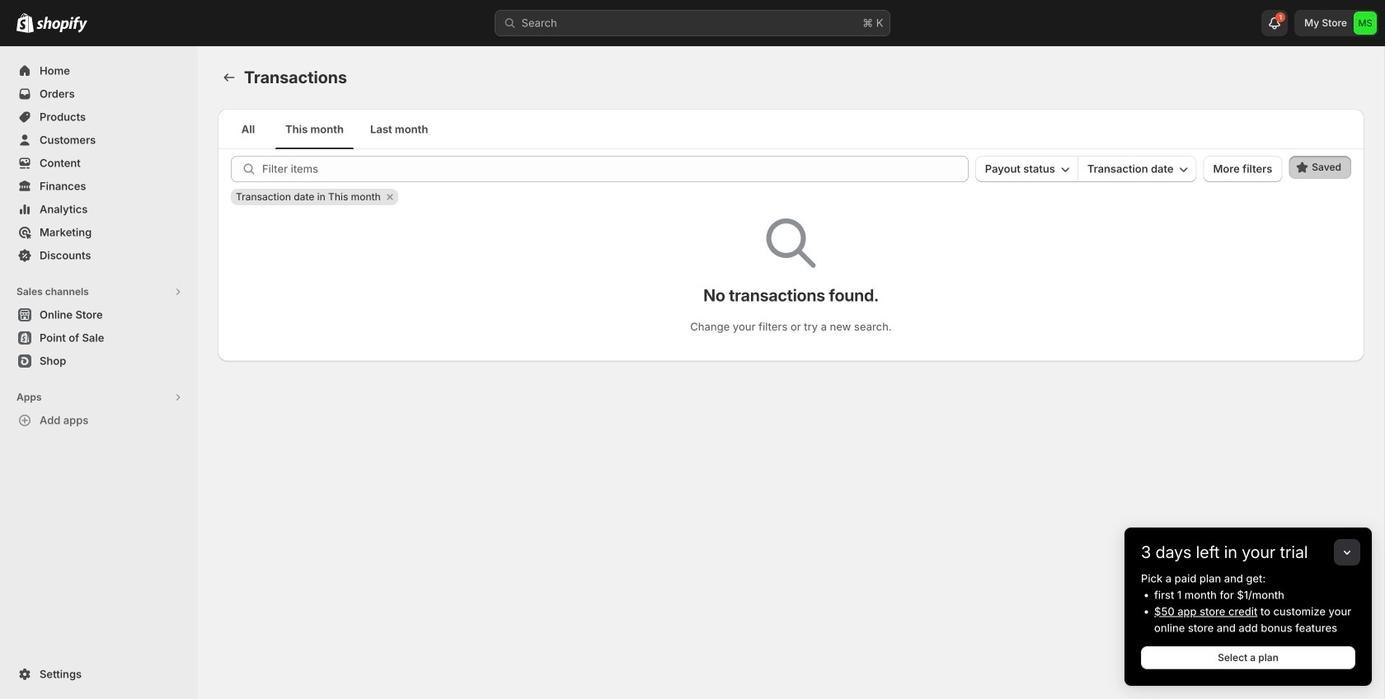 Task type: describe. For each thing, give the bounding box(es) containing it.
0 horizontal spatial shopify image
[[16, 13, 34, 33]]

1 horizontal spatial shopify image
[[36, 16, 87, 33]]



Task type: vqa. For each thing, say whether or not it's contained in the screenshot.
Empty search results image
yes



Task type: locate. For each thing, give the bounding box(es) containing it.
shopify image
[[16, 13, 34, 33], [36, 16, 87, 33]]

Filter items text field
[[262, 156, 969, 182]]

my store image
[[1354, 12, 1377, 35]]

empty search results image
[[767, 219, 816, 268]]

tab list
[[224, 109, 1358, 149]]



